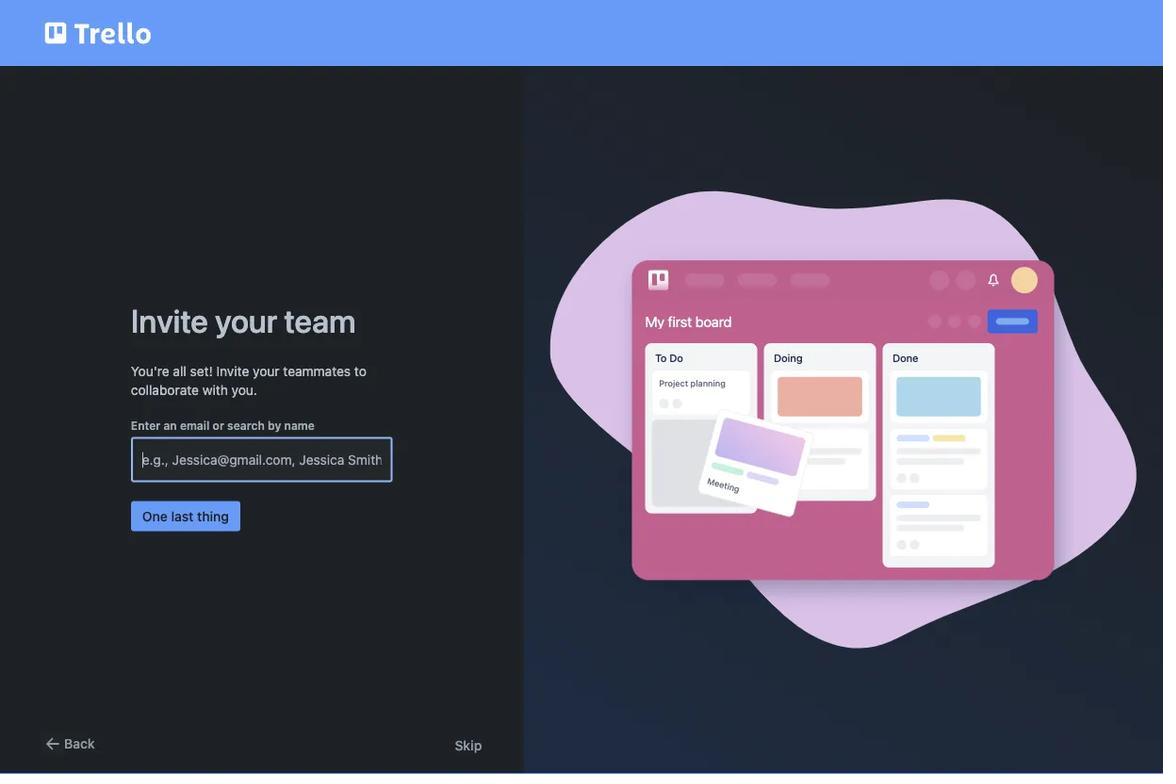 Task type: vqa. For each thing, say whether or not it's contained in the screenshot.
Invite within You're all set! Invite your teammates to collaborate with you.
yes



Task type: describe. For each thing, give the bounding box(es) containing it.
you're
[[131, 363, 169, 379]]

to
[[656, 351, 667, 364]]

do
[[670, 351, 684, 364]]

name
[[284, 419, 315, 432]]

board
[[696, 313, 732, 330]]

collaborate
[[131, 382, 199, 397]]

search
[[227, 419, 265, 432]]

one last thing button
[[131, 501, 240, 531]]

e.g., Jessica@gmail.com, Jessica Smith text field
[[142, 443, 381, 477]]

to do
[[656, 351, 684, 364]]

with
[[203, 382, 228, 397]]

project
[[659, 378, 689, 388]]

teammates
[[283, 363, 351, 379]]

done
[[893, 351, 919, 364]]

planning
[[691, 378, 726, 388]]

an
[[164, 419, 177, 432]]

enter
[[131, 419, 161, 432]]

by
[[268, 419, 281, 432]]



Task type: locate. For each thing, give the bounding box(es) containing it.
0 horizontal spatial trello image
[[41, 11, 155, 55]]

0 vertical spatial trello image
[[41, 11, 155, 55]]

0 vertical spatial invite
[[131, 301, 208, 339]]

project planning
[[659, 378, 726, 388]]

you.
[[232, 382, 257, 397]]

team
[[284, 301, 356, 339]]

your inside you're all set! invite your teammates to collaborate with you.
[[253, 363, 280, 379]]

1 horizontal spatial trello image
[[646, 267, 672, 293]]

0 horizontal spatial invite
[[131, 301, 208, 339]]

doing
[[774, 351, 803, 364]]

enter an email or search by name
[[131, 419, 315, 432]]

back button
[[41, 733, 95, 755]]

back
[[64, 736, 95, 752]]

0 vertical spatial your
[[215, 301, 278, 339]]

all
[[173, 363, 187, 379]]

first
[[668, 313, 692, 330]]

you're all set! invite your teammates to collaborate with you.
[[131, 363, 367, 397]]

one last thing
[[142, 508, 229, 524]]

1 vertical spatial your
[[253, 363, 280, 379]]

your
[[215, 301, 278, 339], [253, 363, 280, 379]]

to
[[354, 363, 367, 379]]

invite your team
[[131, 301, 356, 339]]

my first board
[[646, 313, 732, 330]]

email
[[180, 419, 210, 432]]

invite inside you're all set! invite your teammates to collaborate with you.
[[216, 363, 249, 379]]

skip button
[[455, 736, 482, 755]]

one
[[142, 508, 168, 524]]

1 vertical spatial invite
[[216, 363, 249, 379]]

skip
[[455, 738, 482, 753]]

last
[[171, 508, 194, 524]]

my
[[646, 313, 665, 330]]

meeting
[[707, 476, 741, 494]]

1 horizontal spatial invite
[[216, 363, 249, 379]]

set!
[[190, 363, 213, 379]]

or
[[213, 419, 224, 432]]

invite
[[131, 301, 208, 339], [216, 363, 249, 379]]

your up you.
[[253, 363, 280, 379]]

invite up you.
[[216, 363, 249, 379]]

invite up all
[[131, 301, 208, 339]]

1 vertical spatial trello image
[[646, 267, 672, 293]]

trello image
[[41, 11, 155, 55], [646, 267, 672, 293]]

your up you're all set! invite your teammates to collaborate with you.
[[215, 301, 278, 339]]

thing
[[197, 508, 229, 524]]



